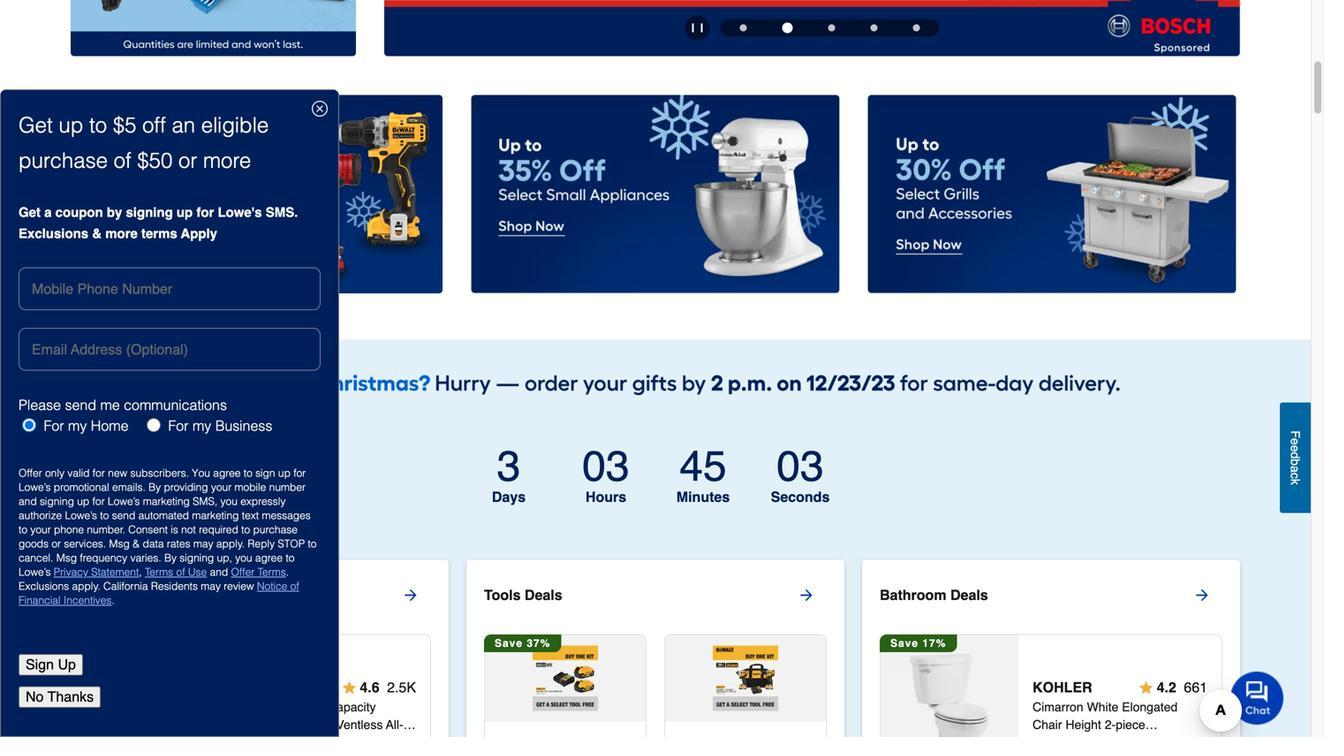 Task type: locate. For each thing, give the bounding box(es) containing it.
2-
[[1105, 718, 1116, 732]]

number
[[269, 481, 306, 493]]

1 horizontal spatial $50
[[137, 149, 173, 173]]

exclusions up financial
[[19, 580, 69, 592]]

exclusions inside get a coupon by signing up for lowe's sms. exclusions & more terms apply
[[19, 226, 88, 241]]

3 arrow right image from the left
[[1194, 586, 1212, 604]]

sign left profile
[[196, 687, 222, 701]]

marketing
[[143, 495, 190, 508], [192, 509, 239, 522]]

None radio
[[147, 418, 161, 432]]

0 vertical spatial off
[[142, 113, 166, 138]]

0 horizontal spatial and
[[19, 495, 37, 508]]

2 arrow right image from the left
[[798, 586, 816, 604]]

0 horizontal spatial my
[[68, 418, 87, 434]]

1 horizontal spatial for
[[168, 418, 189, 434]]

deals right tools
[[525, 587, 563, 603]]

your up sms,
[[211, 481, 232, 493]]

msg down number.
[[109, 538, 130, 550]]

rating filled image up elongated
[[1140, 681, 1154, 695]]

0 horizontal spatial terms
[[145, 566, 173, 578]]

1 horizontal spatial $5
[[113, 113, 136, 138]]

notice
[[257, 580, 288, 592]]

terms of use link
[[145, 566, 207, 578]]

2 save from the left
[[891, 637, 919, 649]]

0 horizontal spatial sign
[[196, 687, 222, 701]]

1 horizontal spatial of
[[176, 566, 185, 578]]

1 horizontal spatial .
[[286, 566, 289, 578]]

offer up review
[[231, 566, 255, 578]]

lowe's
[[218, 205, 262, 220]]

$5 for $50
[[75, 687, 89, 701]]

sign up mobile
[[255, 467, 275, 479]]

statement
[[91, 566, 139, 578]]

all-
[[386, 718, 404, 732]]

1 horizontal spatial &
[[133, 538, 140, 550]]

2.5k
[[387, 679, 416, 696]]

rating filled image for 4.2
[[1140, 681, 1154, 695]]

send
[[65, 397, 96, 413], [112, 509, 135, 522]]

$50 down an
[[137, 149, 173, 173]]

0 vertical spatial $5
[[113, 113, 136, 138]]

03 inside '03 seconds'
[[777, 442, 824, 490]]

0 vertical spatial your
[[211, 481, 232, 493]]

4.2 661
[[1157, 679, 1208, 696]]

2 my from the left
[[193, 418, 211, 434]]

promotional
[[54, 481, 109, 493]]

0 vertical spatial agree
[[213, 467, 241, 479]]

1 vertical spatial and
[[210, 566, 228, 578]]

deals inside 'appliances deals' link
[[168, 587, 205, 603]]

. for . exclusions apply. california residents may review
[[286, 566, 289, 578]]

2 vertical spatial of
[[290, 580, 299, 592]]

deals
[[168, 587, 205, 603], [525, 587, 563, 603], [951, 587, 989, 603]]

2 horizontal spatial of
[[290, 580, 299, 592]]

your down authorize
[[30, 524, 51, 536]]

get a coupon by signing up for lowe's sms. exclusions & more terms apply
[[19, 205, 298, 241]]

deals down terms of use link at bottom left
[[168, 587, 205, 603]]

my down communications
[[193, 418, 211, 434]]

2 rating filled image from the left
[[1140, 681, 1154, 695]]

for
[[44, 418, 64, 434], [168, 418, 189, 434]]

get inside the get up to $5 off an eligible purchase of $50 or more
[[19, 113, 53, 138]]

arrow right image for appliances deals
[[402, 586, 420, 604]]

$5 left an
[[113, 113, 136, 138]]

more inside get a coupon by signing up for lowe's sms. exclusions & more terms apply
[[105, 226, 138, 241]]

up to 30 percent off select grills and accessories. image
[[868, 95, 1237, 293]]

1 horizontal spatial terms
[[258, 566, 286, 578]]

for my home
[[44, 418, 129, 434]]

deals inside tools deals link
[[525, 587, 563, 603]]

2 03 from the left
[[777, 442, 824, 490]]

off for $50
[[93, 687, 108, 701]]

and down up,
[[210, 566, 228, 578]]

1 horizontal spatial sign
[[255, 467, 275, 479]]

1 horizontal spatial off
[[142, 113, 166, 138]]

0 horizontal spatial of
[[114, 149, 131, 173]]

up up apply on the top left of page
[[177, 205, 193, 220]]

1 for from the left
[[44, 418, 64, 434]]

agree right "you"
[[213, 467, 241, 479]]

services.
[[64, 538, 106, 550]]

0 horizontal spatial for
[[44, 418, 64, 434]]

0 vertical spatial sign
[[255, 467, 275, 479]]

exclusions inside . exclusions apply. california residents may review
[[19, 580, 69, 592]]

1 vertical spatial offer
[[231, 566, 255, 578]]

e
[[1289, 438, 1303, 445], [1289, 445, 1303, 452]]

apply. up up,
[[216, 538, 245, 550]]

e up d
[[1289, 438, 1303, 445]]

msg up privacy
[[56, 552, 77, 564]]

days
[[492, 489, 526, 505]]

a up k
[[1289, 466, 1303, 472]]

up
[[58, 656, 76, 673]]

you right sms,
[[221, 495, 238, 508]]

by down subscribers.
[[149, 481, 161, 493]]

0 vertical spatial purchase
[[19, 149, 108, 173]]

for down no
[[18, 706, 34, 720]]

1 vertical spatial &
[[133, 538, 140, 550]]

elongated
[[1122, 700, 1178, 714]]

chair
[[1033, 718, 1063, 732]]

lowe's down the cancel.
[[19, 566, 51, 578]]

1 horizontal spatial more
[[203, 149, 251, 173]]

1 horizontal spatial 03
[[777, 442, 824, 490]]

arrow right image inside tools deals link
[[798, 586, 816, 604]]

agree down 'reply'
[[255, 552, 283, 564]]

0 vertical spatial &
[[92, 226, 102, 241]]

1 vertical spatial marketing
[[192, 509, 239, 522]]

1 vertical spatial you
[[235, 552, 252, 564]]

terms up 'notice'
[[258, 566, 286, 578]]

new
[[108, 467, 127, 479]]

0 horizontal spatial or
[[52, 538, 61, 550]]

0 horizontal spatial offer
[[19, 467, 42, 479]]

up down promotional
[[77, 495, 89, 508]]

by
[[149, 481, 161, 493], [164, 552, 177, 564]]

save left 37%
[[495, 637, 523, 649]]

1 vertical spatial signing
[[40, 495, 74, 508]]

up inside the get up to $5 off an eligible purchase of $50 or more
[[59, 113, 83, 138]]

0 horizontal spatial 03
[[583, 442, 630, 490]]

advertisement region
[[384, 0, 1241, 60]]

3
[[497, 442, 521, 490]]

1 my from the left
[[68, 418, 87, 434]]

0 horizontal spatial $5
[[75, 687, 89, 701]]

0 horizontal spatial $50
[[112, 687, 132, 701]]

a inside get a coupon by signing up for lowe's sms. exclusions & more terms apply
[[44, 205, 52, 220]]

frequency
[[80, 552, 127, 564]]

& inside get a coupon by signing up for lowe's sms. exclusions & more terms apply
[[92, 226, 102, 241]]

arrow right image for tools deals
[[798, 586, 816, 604]]

for down please
[[44, 418, 64, 434]]

1 vertical spatial purchase
[[253, 524, 298, 536]]

&
[[92, 226, 102, 241], [133, 538, 140, 550]]

and inside offer only valid for new subscribers. you agree to sign up for lowe's promotional emails.  by providing your mobile number and signing up for lowe's marketing sms, you expressly authorize lowe's to send automated marketing text messages to your phone number. consent is not required to purchase goods or services. msg & data rates may apply. reply stop to cancel. msg frequency varies. by signing up, you agree to lowe's
[[19, 495, 37, 508]]

exclusions
[[19, 226, 88, 241], [19, 580, 69, 592]]

for inside get a coupon by signing up for lowe's sms. exclusions & more terms apply
[[196, 205, 214, 220]]

0 horizontal spatial marketing
[[143, 495, 190, 508]]

$50 left when
[[112, 687, 132, 701]]

$50 inside get up to $5 off $50 when you sign up for sms
[[112, 687, 132, 701]]

2 vertical spatial get
[[18, 687, 38, 701]]

your
[[211, 481, 232, 493], [30, 524, 51, 536]]

residents
[[151, 580, 198, 592]]

0 horizontal spatial apply.
[[72, 580, 100, 592]]

0 vertical spatial of
[[114, 149, 131, 173]]

0 horizontal spatial agree
[[213, 467, 241, 479]]

for
[[196, 205, 214, 220], [93, 467, 105, 479], [294, 467, 306, 479], [92, 495, 105, 508], [18, 706, 34, 720]]

3 deals from the left
[[951, 587, 989, 603]]

may
[[193, 538, 213, 550], [201, 580, 221, 592]]

deals inside bathroom deals link
[[951, 587, 989, 603]]

for for for my home
[[44, 418, 64, 434]]

timer
[[458, 442, 854, 514]]

signing up use
[[180, 552, 214, 564]]

my
[[68, 418, 87, 434], [193, 418, 211, 434]]

1 vertical spatial $50
[[112, 687, 132, 701]]

e up b on the right of page
[[1289, 445, 1303, 452]]

and up authorize
[[19, 495, 37, 508]]

. up 'notice'
[[286, 566, 289, 578]]

1 save from the left
[[495, 637, 523, 649]]

0 vertical spatial or
[[179, 149, 197, 173]]

1 horizontal spatial arrow right image
[[798, 586, 816, 604]]

you right when
[[171, 687, 193, 701]]

chat invite button image
[[1231, 671, 1285, 725]]

0 horizontal spatial a
[[44, 205, 52, 220]]

for up apply on the top left of page
[[196, 205, 214, 220]]

off inside the get up to $5 off an eligible purchase of $50 or more
[[142, 113, 166, 138]]

1 exclusions from the top
[[19, 226, 88, 241]]

send up for my home
[[65, 397, 96, 413]]

my for business
[[193, 418, 211, 434]]

0 horizontal spatial &
[[92, 226, 102, 241]]

0 horizontal spatial your
[[30, 524, 51, 536]]

washer/dryer
[[282, 735, 358, 737]]

or inside offer only valid for new subscribers. you agree to sign up for lowe's promotional emails.  by providing your mobile number and signing up for lowe's marketing sms, you expressly authorize lowe's to send automated marketing text messages to your phone number. consent is not required to purchase goods or services. msg & data rates may apply. reply stop to cancel. msg frequency varies. by signing up, you agree to lowe's
[[52, 538, 61, 550]]

may down use
[[201, 580, 221, 592]]

msg
[[109, 538, 130, 550], [56, 552, 77, 564]]

valid
[[67, 467, 90, 479]]

1 horizontal spatial my
[[193, 418, 211, 434]]

get for get a coupon by signing up for lowe's sms. exclusions & more terms apply
[[19, 205, 41, 220]]

more down eligible at the left of the page
[[203, 149, 251, 173]]

a left coupon
[[44, 205, 52, 220]]

1 horizontal spatial purchase
[[253, 524, 298, 536]]

0 vertical spatial by
[[149, 481, 161, 493]]

bathroom
[[880, 587, 947, 603]]

thanks
[[48, 689, 94, 705]]

you
[[221, 495, 238, 508], [235, 552, 252, 564], [171, 687, 193, 701]]

Email Address (Optional) email field
[[19, 328, 321, 371]]

purchase down messages
[[253, 524, 298, 536]]

0 vertical spatial send
[[65, 397, 96, 413]]

$5 inside get up to $5 off $50 when you sign up for sms
[[75, 687, 89, 701]]

privacy statement , terms of use and offer terms
[[54, 566, 286, 578]]

0 vertical spatial a
[[44, 205, 52, 220]]

to
[[89, 113, 107, 138], [244, 467, 253, 479], [100, 509, 109, 522], [19, 524, 27, 536], [241, 524, 250, 536], [308, 538, 317, 550], [286, 552, 295, 564], [60, 687, 72, 701]]

0 vertical spatial signing
[[126, 205, 173, 220]]

exclusions down coupon
[[19, 226, 88, 241]]

to up sms
[[60, 687, 72, 701]]

0 horizontal spatial .
[[112, 594, 115, 607]]

get for get up to $5 off an eligible purchase of $50 or more
[[19, 113, 53, 138]]

0 vertical spatial get
[[19, 113, 53, 138]]

$5 down 'up'
[[75, 687, 89, 701]]

1 horizontal spatial by
[[164, 552, 177, 564]]

1 vertical spatial exclusions
[[19, 580, 69, 592]]

save left the 17% at the right
[[891, 637, 919, 649]]

. down california
[[112, 594, 115, 607]]

2 vertical spatial signing
[[180, 552, 214, 564]]

$5 for an
[[113, 113, 136, 138]]

privacy
[[54, 566, 88, 578]]

apply. inside offer only valid for new subscribers. you agree to sign up for lowe's promotional emails.  by providing your mobile number and signing up for lowe's marketing sms, you expressly authorize lowe's to send automated marketing text messages to your phone number. consent is not required to purchase goods or services. msg & data rates may apply. reply stop to cancel. msg frequency varies. by signing up, you agree to lowe's
[[216, 538, 245, 550]]

0 vertical spatial and
[[19, 495, 37, 508]]

k
[[1289, 479, 1303, 485]]

1 horizontal spatial msg
[[109, 538, 130, 550]]

of right 'notice'
[[290, 580, 299, 592]]

1 tools image from the left
[[533, 646, 598, 711]]

or inside the get up to $5 off an eligible purchase of $50 or more
[[179, 149, 197, 173]]

f e e d b a c k button
[[1281, 402, 1311, 513]]

eligible
[[201, 113, 269, 138]]

$5 inside the get up to $5 off an eligible purchase of $50 or more
[[113, 113, 136, 138]]

of up "by"
[[114, 149, 131, 173]]

0 vertical spatial more
[[203, 149, 251, 173]]

of up residents
[[176, 566, 185, 578]]

arrow right image inside bathroom deals link
[[1194, 586, 1212, 604]]

0 vertical spatial apply.
[[216, 538, 245, 550]]

arrow right image
[[402, 586, 420, 604], [798, 586, 816, 604], [1194, 586, 1212, 604]]

& down coupon
[[92, 226, 102, 241]]

2 horizontal spatial deals
[[951, 587, 989, 603]]

up left profile
[[225, 687, 240, 701]]

tools image
[[533, 646, 598, 711], [713, 646, 779, 711]]

2 for from the left
[[168, 418, 189, 434]]

by up privacy statement , terms of use and offer terms
[[164, 552, 177, 564]]

get up to $5 off an eligible purchase of $50 or more
[[19, 113, 269, 173]]

or down phone
[[52, 538, 61, 550]]

for for for my business
[[168, 418, 189, 434]]

to up mobile
[[244, 467, 253, 479]]

rating filled image for 4.6
[[342, 681, 356, 695]]

deals for appliances deals
[[168, 587, 205, 603]]

1 deals from the left
[[168, 587, 205, 603]]

signing up authorize
[[40, 495, 74, 508]]

tools
[[484, 587, 521, 603]]

purchase up coupon
[[19, 149, 108, 173]]

0 vertical spatial .
[[286, 566, 289, 578]]

up up the number
[[278, 467, 291, 479]]

a inside button
[[1289, 466, 1303, 472]]

apply. up "incentives"
[[72, 580, 100, 592]]

0 horizontal spatial send
[[65, 397, 96, 413]]

2 exclusions from the top
[[19, 580, 69, 592]]

& left data
[[133, 538, 140, 550]]

marketing up automated
[[143, 495, 190, 508]]

may inside offer only valid for new subscribers. you agree to sign up for lowe's promotional emails.  by providing your mobile number and signing up for lowe's marketing sms, you expressly authorize lowe's to send automated marketing text messages to your phone number. consent is not required to purchase goods or services. msg & data rates may apply. reply stop to cancel. msg frequency varies. by signing up, you agree to lowe's
[[193, 538, 213, 550]]

signing up terms
[[126, 205, 173, 220]]

0 horizontal spatial arrow right image
[[402, 586, 420, 604]]

get
[[19, 113, 53, 138], [19, 205, 41, 220], [18, 687, 38, 701]]

2 horizontal spatial signing
[[180, 552, 214, 564]]

deals for bathroom deals
[[951, 587, 989, 603]]

1 terms from the left
[[145, 566, 173, 578]]

rating filled image
[[342, 681, 356, 695], [1140, 681, 1154, 695]]

get inside get a coupon by signing up for lowe's sms. exclusions & more terms apply
[[19, 205, 41, 220]]

$50
[[137, 149, 173, 173], [112, 687, 132, 701]]

for down communications
[[168, 418, 189, 434]]

more down "by"
[[105, 226, 138, 241]]

1 horizontal spatial or
[[179, 149, 197, 173]]

2 deals from the left
[[525, 587, 563, 603]]

deals right bathroom
[[951, 587, 989, 603]]

1 horizontal spatial signing
[[126, 205, 173, 220]]

1 horizontal spatial send
[[112, 509, 135, 522]]

1 horizontal spatial a
[[1289, 466, 1303, 472]]

you right up,
[[235, 552, 252, 564]]

or down an
[[179, 149, 197, 173]]

None radio
[[22, 418, 36, 432]]

may down not
[[193, 538, 213, 550]]

to right stop
[[308, 538, 317, 550]]

arrow right image inside 'appliances deals' link
[[402, 586, 420, 604]]

send up number.
[[112, 509, 135, 522]]

to left an
[[89, 113, 107, 138]]

get inside get up to $5 off $50 when you sign up for sms
[[18, 687, 38, 701]]

1 vertical spatial msg
[[56, 552, 77, 564]]

save
[[495, 637, 523, 649], [891, 637, 919, 649]]

1 horizontal spatial agree
[[255, 552, 283, 564]]

0 vertical spatial msg
[[109, 538, 130, 550]]

my left the home
[[68, 418, 87, 434]]

more for or
[[203, 149, 251, 173]]

1 vertical spatial apply.
[[72, 580, 100, 592]]

rating filled image up capacity
[[342, 681, 356, 695]]

,
[[139, 566, 142, 578]]

1 vertical spatial get
[[19, 205, 41, 220]]

1 03 from the left
[[583, 442, 630, 490]]

1 vertical spatial a
[[1289, 466, 1303, 472]]

03 for 03 seconds
[[777, 442, 824, 490]]

0 horizontal spatial save
[[495, 637, 523, 649]]

. inside . exclusions apply. california residents may review
[[286, 566, 289, 578]]

0 horizontal spatial tools image
[[533, 646, 598, 711]]

cancel.
[[19, 552, 53, 564]]

number.
[[87, 524, 125, 536]]

save for save 37%
[[495, 637, 523, 649]]

more inside the get up to $5 off an eligible purchase of $50 or more
[[203, 149, 251, 173]]

2 tools image from the left
[[713, 646, 779, 711]]

apply.
[[216, 538, 245, 550], [72, 580, 100, 592]]

1 vertical spatial off
[[93, 687, 108, 701]]

0 horizontal spatial purchase
[[19, 149, 108, 173]]

1 rating filled image from the left
[[342, 681, 356, 695]]

sign
[[255, 467, 275, 479], [196, 687, 222, 701]]

0 horizontal spatial off
[[93, 687, 108, 701]]

use
[[188, 566, 207, 578]]

a
[[44, 205, 52, 220], [1289, 466, 1303, 472]]

.
[[286, 566, 289, 578], [112, 594, 115, 607]]

1 vertical spatial .
[[112, 594, 115, 607]]

1 vertical spatial more
[[105, 226, 138, 241]]

deals for tools deals
[[525, 587, 563, 603]]

marketing up the required
[[192, 509, 239, 522]]

1 horizontal spatial save
[[891, 637, 919, 649]]

0 vertical spatial may
[[193, 538, 213, 550]]

b
[[1289, 459, 1303, 466]]

of inside the get up to $5 off an eligible purchase of $50 or more
[[114, 149, 131, 173]]

1 vertical spatial send
[[112, 509, 135, 522]]

1 horizontal spatial rating filled image
[[1140, 681, 1154, 695]]

17%
[[923, 637, 947, 649]]

1 vertical spatial sign
[[196, 687, 222, 701]]

terms right ,
[[145, 566, 173, 578]]

purchase inside the get up to $5 off an eligible purchase of $50 or more
[[19, 149, 108, 173]]

tools deals
[[484, 587, 563, 603]]

scroll to item #4 element
[[853, 24, 896, 31]]

1 horizontal spatial deals
[[525, 587, 563, 603]]

sign inside get up to $5 off $50 when you sign up for sms
[[196, 687, 222, 701]]

45
[[680, 442, 727, 490]]

0 horizontal spatial rating filled image
[[342, 681, 356, 695]]

sms,
[[193, 495, 218, 508]]

up
[[59, 113, 83, 138], [177, 205, 193, 220], [278, 467, 291, 479], [77, 495, 89, 508], [42, 687, 57, 701], [225, 687, 240, 701]]

up up coupon
[[59, 113, 83, 138]]

off inside get up to $5 off $50 when you sign up for sms
[[93, 687, 108, 701]]

offer left only
[[19, 467, 42, 479]]

1 arrow right image from the left
[[402, 586, 420, 604]]

cimarron
[[1033, 700, 1084, 714]]

lowe's down only
[[19, 481, 51, 493]]



Task type: describe. For each thing, give the bounding box(es) containing it.
hours
[[586, 489, 627, 505]]

providing
[[164, 481, 208, 493]]

37%
[[527, 637, 551, 649]]

to inside the get up to $5 off an eligible purchase of $50 or more
[[89, 113, 107, 138]]

emails.
[[112, 481, 146, 493]]

privacy statement link
[[54, 566, 139, 578]]

hurry — order your gifts by 2 p m on 12/23/23 for same-day delivery. image
[[71, 353, 1241, 397]]

no
[[26, 689, 44, 705]]

sms.
[[266, 205, 298, 220]]

minutes
[[677, 489, 730, 505]]

apply. inside . exclusions apply. california residents may review
[[72, 580, 100, 592]]

timer containing 3
[[458, 442, 854, 514]]

apply
[[181, 226, 217, 241]]

subscribers.
[[130, 467, 189, 479]]

profile 4.8-cu ft capacity carbon graphite ventless all- in-one washer/dryer com
[[241, 700, 404, 737]]

to inside get up to $5 off $50 when you sign up for sms
[[60, 687, 72, 701]]

1 vertical spatial your
[[30, 524, 51, 536]]

appliances deals link
[[88, 574, 449, 616]]

scroll to item #2 element
[[765, 22, 811, 33]]

c
[[1289, 472, 1303, 479]]

text
[[242, 509, 259, 522]]

stop
[[278, 538, 305, 550]]

f e e d b a c k
[[1289, 430, 1303, 485]]

graphite
[[285, 718, 333, 732]]

f
[[1289, 430, 1303, 438]]

scroll to item #3 element
[[811, 24, 853, 31]]

save 37%
[[495, 637, 551, 649]]

phone
[[54, 524, 84, 536]]

1 horizontal spatial marketing
[[192, 509, 239, 522]]

sign up
[[26, 656, 76, 673]]

signing inside get a coupon by signing up for lowe's sms. exclusions & more terms apply
[[126, 205, 173, 220]]

an
[[172, 113, 195, 138]]

for inside get up to $5 off $50 when you sign up for sms
[[18, 706, 34, 720]]

0 horizontal spatial signing
[[40, 495, 74, 508]]

2 e from the top
[[1289, 445, 1303, 452]]

1 vertical spatial agree
[[255, 552, 283, 564]]

california
[[103, 580, 148, 592]]

1 horizontal spatial your
[[211, 481, 232, 493]]

get up to $5 off $50 when you sign up for sms
[[18, 687, 240, 720]]

consent
[[128, 524, 168, 536]]

piece
[[1116, 718, 1146, 732]]

0 horizontal spatial msg
[[56, 552, 77, 564]]

purchase inside offer only valid for new subscribers. you agree to sign up for lowe's promotional emails.  by providing your mobile number and signing up for lowe's marketing sms, you expressly authorize lowe's to send automated marketing text messages to your phone number. consent is not required to purchase goods or services. msg & data rates may apply. reply stop to cancel. msg frequency varies. by signing up, you agree to lowe's
[[253, 524, 298, 536]]

only
[[45, 467, 65, 479]]

bathroom deals
[[880, 587, 989, 603]]

no thanks
[[26, 689, 94, 705]]

. exclusions apply. california residents may review
[[19, 566, 289, 592]]

automated
[[138, 509, 189, 522]]

1 vertical spatial by
[[164, 552, 177, 564]]

white
[[1087, 700, 1119, 714]]

scroll to item #5 element
[[896, 24, 938, 31]]

sms
[[38, 706, 64, 720]]

1 horizontal spatial and
[[210, 566, 228, 578]]

tools image inside save 37% link
[[533, 646, 598, 711]]

save for save 17%
[[891, 637, 919, 649]]

to down stop
[[286, 552, 295, 564]]

notice of financial incentives link
[[19, 580, 299, 607]]

to up number.
[[100, 509, 109, 522]]

shop these last-minute gifts. $99 or less. quantities are limited and won't last. image
[[71, 0, 356, 56]]

authorize
[[19, 509, 62, 522]]

messages
[[262, 509, 311, 522]]

may inside . exclusions apply. california residents may review
[[201, 580, 221, 592]]

0 horizontal spatial by
[[149, 481, 161, 493]]

1 vertical spatial of
[[176, 566, 185, 578]]

no thanks button
[[19, 686, 101, 708]]

please
[[19, 397, 61, 413]]

for up the number
[[294, 467, 306, 479]]

rates
[[167, 538, 190, 550]]

varies.
[[130, 552, 161, 564]]

profile
[[241, 700, 276, 714]]

2 terms from the left
[[258, 566, 286, 578]]

arrow right image for bathroom deals
[[1194, 586, 1212, 604]]

. for .
[[112, 594, 115, 607]]

send inside offer only valid for new subscribers. you agree to sign up for lowe's promotional emails.  by providing your mobile number and signing up for lowe's marketing sms, you expressly authorize lowe's to send automated marketing text messages to your phone number. consent is not required to purchase goods or services. msg & data rates may apply. reply stop to cancel. msg frequency varies. by signing up, you agree to lowe's
[[112, 509, 135, 522]]

sign inside offer only valid for new subscribers. you agree to sign up for lowe's promotional emails.  by providing your mobile number and signing up for lowe's marketing sms, you expressly authorize lowe's to send automated marketing text messages to your phone number. consent is not required to purchase goods or services. msg & data rates may apply. reply stop to cancel. msg frequency varies. by signing up, you agree to lowe's
[[255, 467, 275, 479]]

my for home
[[68, 418, 87, 434]]

bathroom image
[[887, 654, 1013, 737]]

ft
[[318, 700, 324, 714]]

incentives
[[64, 594, 112, 607]]

by
[[107, 205, 122, 220]]

watersense
[[1033, 735, 1101, 737]]

lowe's up phone
[[65, 509, 97, 522]]

data
[[143, 538, 164, 550]]

one
[[255, 735, 278, 737]]

me
[[100, 397, 120, 413]]

communications
[[124, 397, 227, 413]]

more for &
[[105, 226, 138, 241]]

4.8-
[[280, 700, 301, 714]]

up to 35 percent off select small appliances. image
[[471, 95, 840, 293]]

tools deals link
[[484, 574, 845, 616]]

up up sms
[[42, 687, 57, 701]]

terms
[[141, 226, 177, 241]]

offer inside offer only valid for new subscribers. you agree to sign up for lowe's promotional emails.  by providing your mobile number and signing up for lowe's marketing sms, you expressly authorize lowe's to send automated marketing text messages to your phone number. consent is not required to purchase goods or services. msg & data rates may apply. reply stop to cancel. msg frequency varies. by signing up, you agree to lowe's
[[19, 467, 42, 479]]

for left the new
[[93, 467, 105, 479]]

for my business
[[168, 418, 273, 434]]

when
[[136, 687, 168, 701]]

lowe's down emails.
[[108, 495, 140, 508]]

661
[[1184, 679, 1208, 696]]

03 for 03 hours
[[583, 442, 630, 490]]

goods
[[19, 538, 49, 550]]

get for get up to $5 off $50 when you sign up for sms
[[18, 687, 38, 701]]

appliances deals
[[88, 587, 205, 603]]

& inside offer only valid for new subscribers. you agree to sign up for lowe's promotional emails.  by providing your mobile number and signing up for lowe's marketing sms, you expressly authorize lowe's to send automated marketing text messages to your phone number. consent is not required to purchase goods or services. msg & data rates may apply. reply stop to cancel. msg frequency varies. by signing up, you agree to lowe's
[[133, 538, 140, 550]]

in-
[[241, 735, 255, 737]]

to down text at left bottom
[[241, 524, 250, 536]]

carbon
[[241, 718, 282, 732]]

save 17%
[[891, 637, 947, 649]]

please send me communications
[[19, 397, 227, 413]]

ventless
[[336, 718, 383, 732]]

up,
[[217, 552, 232, 564]]

you
[[192, 467, 210, 479]]

scroll to item #1 element
[[722, 24, 765, 31]]

0 vertical spatial you
[[221, 495, 238, 508]]

4.2
[[1157, 679, 1177, 696]]

for down promotional
[[92, 495, 105, 508]]

$50 inside the get up to $5 off an eligible purchase of $50 or more
[[137, 149, 173, 173]]

to up goods
[[19, 524, 27, 536]]

4.6
[[360, 679, 380, 696]]

cimarron white elongated chair height 2-piece watersense soft close toil
[[1033, 700, 1193, 737]]

of inside notice of financial incentives
[[290, 580, 299, 592]]

you inside get up to $5 off $50 when you sign up for sms
[[171, 687, 193, 701]]

off for an
[[142, 113, 166, 138]]

mobile
[[235, 481, 266, 493]]

is
[[171, 524, 178, 536]]

3 days
[[492, 442, 526, 505]]

up inside get a coupon by signing up for lowe's sms. exclusions & more terms apply
[[177, 205, 193, 220]]

coupon
[[55, 205, 103, 220]]

get up to 2 free select tools or batteries when you buy 1 with select purchases. image
[[74, 95, 443, 293]]

1 e from the top
[[1289, 438, 1303, 445]]

4.6 2.5k
[[360, 679, 416, 696]]

0 vertical spatial marketing
[[143, 495, 190, 508]]

home
[[91, 418, 129, 434]]

kohler
[[1033, 679, 1093, 696]]

review
[[224, 580, 254, 592]]



Task type: vqa. For each thing, say whether or not it's contained in the screenshot.
the rightmost $50
yes



